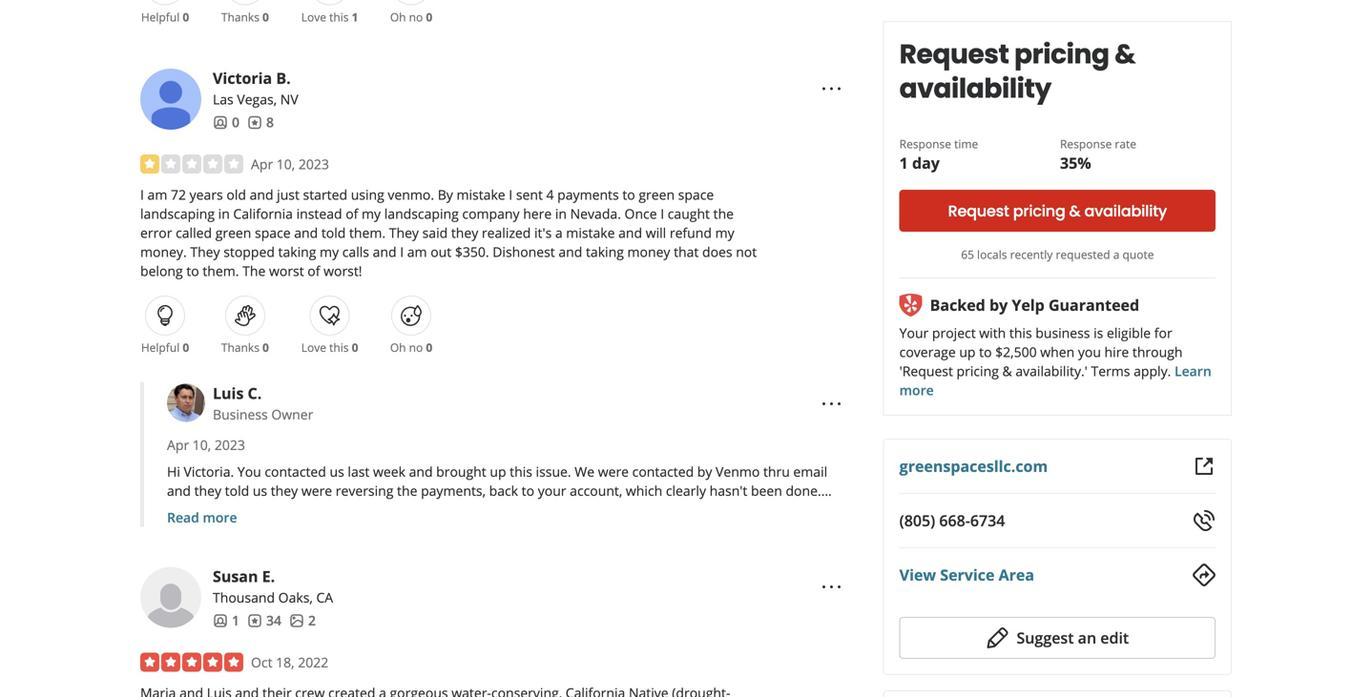 Task type: describe. For each thing, give the bounding box(es) containing it.
las
[[213, 90, 234, 108]]

greenspacesllc.com
[[899, 456, 1048, 477]]

2 landscaping from the left
[[384, 205, 459, 223]]

to down manually,
[[210, 539, 223, 557]]

money.
[[140, 243, 187, 261]]

refund inside i am 72 years old and just started using venmo. by mistake i sent 4 payments to green space landscaping in california instead of my landscaping company here in nevada. once i caught the error called green space and told them. they said they realized it's a mistake and will refund my money. they stopped taking my calls and i am out $350. dishonest and taking money that does not belong to them. the worst of worst!
[[670, 224, 712, 242]]

menu image
[[820, 576, 843, 599]]

response for 35%
[[1060, 136, 1112, 152]]

668-
[[939, 510, 970, 531]]

request pricing & availability button
[[899, 190, 1216, 232]]

said
[[422, 224, 448, 242]]

helpful for love this 1
[[141, 9, 180, 25]]

b.
[[276, 68, 291, 88]]

sent inside apr 10, 2023 hi victoria. you contacted us last week and brought up this issue. we were contacted by venmo thru email and they told us they were reversing the payments, back to your account, which clearly hasn't been done. maria told me he sent you pictures of the emails venmo sent. i asked maria to refund you the money manually, and if venmo reverses the money again from our account, then that'll be our loss. we want our clients to be happy and satisfied with our services, and even if you're not a client of us, we still want you to be satisfied. i am glad you received your money back from us. thank you!
[[277, 501, 303, 519]]

0 vertical spatial my
[[362, 205, 381, 223]]

manually,
[[167, 520, 227, 538]]

no for 1
[[409, 9, 423, 25]]

this inside apr 10, 2023 hi victoria. you contacted us last week and brought up this issue. we were contacted by venmo thru email and they told us they were reversing the payments, back to your account, which clearly hasn't been done. maria told me he sent you pictures of the emails venmo sent. i asked maria to refund you the money manually, and if venmo reverses the money again from our account, then that'll be our loss. we want our clients to be happy and satisfied with our services, and even if you're not a client of us, we still want you to be satisfied. i am glad you received your money back from us. thank you!
[[510, 463, 532, 481]]

i up will
[[661, 205, 664, 223]]

requested
[[1056, 247, 1110, 262]]

this down worst! on the left
[[329, 340, 349, 356]]

1 vertical spatial account,
[[540, 520, 593, 538]]

2 taking from the left
[[586, 243, 624, 261]]

0 vertical spatial from
[[481, 520, 511, 538]]

2 in from the left
[[555, 205, 567, 223]]

more for read more
[[203, 509, 237, 527]]

you
[[237, 463, 261, 481]]

area
[[999, 565, 1034, 585]]

0 horizontal spatial them.
[[203, 262, 239, 280]]

venmo.
[[388, 186, 434, 204]]

i right satisfied.
[[226, 558, 230, 576]]

1 vertical spatial from
[[479, 558, 510, 576]]

8
[[266, 113, 274, 131]]

and right week
[[409, 463, 433, 481]]

of down reversing
[[387, 501, 400, 519]]

i left 72 at the left of page
[[140, 186, 144, 204]]

0 horizontal spatial be
[[227, 539, 242, 557]]

1 for 1 day
[[899, 153, 908, 173]]

0 vertical spatial back
[[489, 482, 518, 500]]

using
[[351, 186, 384, 204]]

owner
[[271, 406, 313, 424]]

a inside apr 10, 2023 hi victoria. you contacted us last week and brought up this issue. we were contacted by venmo thru email and they told us they were reversing the payments, back to your account, which clearly hasn't been done. maria told me he sent you pictures of the emails venmo sent. i asked maria to refund you the money manually, and if venmo reverses the money again from our account, then that'll be our loss. we want our clients to be happy and satisfied with our services, and even if you're not a client of us, we still want you to be satisfied. i am glad you received your money back from us. thank you!
[[621, 539, 629, 557]]

money down services,
[[401, 558, 444, 576]]

our down done.
[[800, 520, 821, 538]]

1 vertical spatial a
[[1113, 247, 1120, 262]]

1 horizontal spatial mistake
[[566, 224, 615, 242]]

65
[[961, 247, 974, 262]]

1 horizontal spatial venmo
[[471, 501, 515, 519]]

view
[[899, 565, 936, 585]]

reviews element for susan
[[247, 611, 281, 630]]

brought
[[436, 463, 486, 481]]

and up california
[[250, 186, 273, 204]]

you right glad
[[286, 558, 309, 576]]

this inside your project with this business is eligible for coverage up to $2,500 when you hire through 'request pricing & availability.' terms apply.
[[1009, 324, 1032, 342]]

65 locals recently requested a quote
[[961, 247, 1154, 262]]

project
[[932, 324, 976, 342]]

friends element for victoria b.
[[213, 113, 239, 132]]

i am 72 years old and just started using venmo. by mistake i sent 4 payments to green space landscaping in california instead of my landscaping company here in nevada. once i caught the error called green space and told them. they said they realized it's a mistake and will refund my money. they stopped taking my calls and i am out $350. dishonest and taking money that does not belong to them. the worst of worst!
[[140, 186, 757, 280]]

0 horizontal spatial they
[[194, 482, 221, 500]]

0 horizontal spatial were
[[301, 482, 332, 500]]

photo of victoria b. image
[[140, 69, 201, 130]]

0 horizontal spatial mistake
[[457, 186, 505, 204]]

backed by yelp guaranteed
[[930, 295, 1139, 315]]

coverage
[[899, 343, 956, 361]]

victoria.
[[184, 463, 234, 481]]

our up even
[[515, 520, 537, 538]]

they inside i am 72 years old and just started using venmo. by mistake i sent 4 payments to green space landscaping in california instead of my landscaping company here in nevada. once i caught the error called green space and told them. they said they realized it's a mistake and will refund my money. they stopped taking my calls and i am out $350. dishonest and taking money that does not belong to them. the worst of worst!
[[451, 224, 478, 242]]

just
[[277, 186, 300, 204]]

not inside i am 72 years old and just started using venmo. by mistake i sent 4 payments to green space landscaping in california instead of my landscaping company here in nevada. once i caught the error called green space and told them. they said they realized it's a mistake and will refund my money. they stopped taking my calls and i am out $350. dishonest and taking money that does not belong to them. the worst of worst!
[[736, 243, 757, 261]]

1 horizontal spatial we
[[742, 520, 762, 538]]

$2,500
[[995, 343, 1037, 361]]

and down me
[[231, 520, 255, 538]]

6734
[[970, 510, 1005, 531]]

recently
[[1010, 247, 1053, 262]]

apr for apr 10, 2023 hi victoria. you contacted us last week and brought up this issue. we were contacted by venmo thru email and they told us they were reversing the payments, back to your account, which clearly hasn't been done. maria told me he sent you pictures of the emails venmo sent. i asked maria to refund you the money manually, and if venmo reverses the money again from our account, then that'll be our loss. we want our clients to be happy and satisfied with our services, and even if you're not a client of us, we still want you to be satisfied. i am glad you received your money back from us. thank you!
[[167, 436, 189, 454]]

thank
[[535, 558, 573, 576]]

request pricing & availability inside button
[[948, 200, 1167, 222]]

am inside apr 10, 2023 hi victoria. you contacted us last week and brought up this issue. we were contacted by venmo thru email and they told us they were reversing the payments, back to your account, which clearly hasn't been done. maria told me he sent you pictures of the emails venmo sent. i asked maria to refund you the money manually, and if venmo reverses the money again from our account, then that'll be our loss. we want our clients to be happy and satisfied with our services, and even if you're not a client of us, we still want you to be satisfied. i am glad you received your money back from us. thank you!
[[233, 558, 253, 576]]

suggest
[[1017, 628, 1074, 648]]

request inside request pricing & availability
[[899, 35, 1009, 73]]

does
[[702, 243, 732, 261]]

satisfied
[[315, 539, 367, 557]]

pricing inside button
[[1013, 200, 1065, 222]]

24 pencil v2 image
[[986, 627, 1009, 650]]

18,
[[276, 654, 294, 672]]

sent inside i am 72 years old and just started using venmo. by mistake i sent 4 payments to green space landscaping in california instead of my landscaping company here in nevada. once i caught the error called green space and told them. they said they realized it's a mistake and will refund my money. they stopped taking my calls and i am out $350. dishonest and taking money that does not belong to them. the worst of worst!
[[516, 186, 543, 204]]

thanks 0 for love this 1
[[221, 9, 269, 25]]

0 vertical spatial they
[[389, 224, 419, 242]]

vegas,
[[237, 90, 277, 108]]

caught
[[668, 205, 710, 223]]

0 vertical spatial request pricing & availability
[[899, 35, 1136, 107]]

to up sent.
[[522, 482, 534, 500]]

time
[[954, 136, 978, 152]]

services,
[[426, 539, 479, 557]]

your project with this business is eligible for coverage up to $2,500 when you hire through 'request pricing & availability.' terms apply.
[[899, 324, 1183, 380]]

started
[[303, 186, 347, 204]]

victoria
[[213, 68, 272, 88]]

(1 reaction) element
[[352, 9, 358, 25]]

24 directions v2 image
[[1193, 564, 1216, 587]]

1 for 1
[[352, 9, 358, 25]]

luis
[[213, 383, 244, 404]]

1 horizontal spatial were
[[598, 463, 629, 481]]

apr 10, 2023
[[251, 155, 329, 173]]

response rate 35%
[[1060, 136, 1136, 173]]

the left emails
[[403, 501, 423, 519]]

edit
[[1100, 628, 1129, 648]]

1 vertical spatial space
[[255, 224, 291, 242]]

1 horizontal spatial they
[[271, 482, 298, 500]]

$350.
[[455, 243, 489, 261]]

worst
[[269, 262, 304, 280]]

1 horizontal spatial them.
[[349, 224, 386, 242]]

0 horizontal spatial they
[[190, 243, 220, 261]]

2
[[308, 612, 316, 630]]

money down emails
[[397, 520, 440, 538]]

i up company at the left top
[[509, 186, 513, 204]]

helpful 0 for love this 0
[[141, 340, 189, 356]]

2 horizontal spatial venmo
[[716, 463, 760, 481]]

you down done.
[[787, 539, 810, 557]]

2022
[[298, 654, 328, 672]]

0 vertical spatial account,
[[570, 482, 622, 500]]

1 horizontal spatial be
[[667, 520, 682, 538]]

thanks 0 for love this 0
[[221, 340, 269, 356]]

2 menu image from the top
[[820, 393, 843, 416]]

payments
[[557, 186, 619, 204]]

a inside i am 72 years old and just started using venmo. by mistake i sent 4 payments to green space landscaping in california instead of my landscaping company here in nevada. once i caught the error called green space and told them. they said they realized it's a mistake and will refund my money. they stopped taking my calls and i am out $350. dishonest and taking money that does not belong to them. the worst of worst!
[[555, 224, 563, 242]]

(805) 668-6734
[[899, 510, 1005, 531]]

0 horizontal spatial us
[[253, 482, 267, 500]]

pictures
[[333, 501, 383, 519]]

payments,
[[421, 482, 486, 500]]

and down the instead
[[294, 224, 318, 242]]

of left us,
[[669, 539, 682, 557]]

the down pictures
[[373, 520, 394, 538]]

apr 10, 2023 hi victoria. you contacted us last week and brought up this issue. we were contacted by venmo thru email and they told us they were reversing the payments, back to your account, which clearly hasn't been done. maria told me he sent you pictures of the emails venmo sent. i asked maria to refund you the money manually, and if venmo reverses the money again from our account, then that'll be our loss. we want our clients to be happy and satisfied with our services, and even if you're not a client of us, we still want you to be satisfied. i am glad you received your money back from us. thank you!
[[167, 436, 845, 576]]

to up menu image
[[813, 539, 826, 557]]

0 horizontal spatial availability
[[899, 70, 1051, 107]]

2 vertical spatial 1
[[232, 612, 239, 630]]

1 menu image from the top
[[820, 77, 843, 100]]

0 vertical spatial am
[[147, 186, 167, 204]]

dishonest
[[493, 243, 555, 261]]

24 external link v2 image
[[1193, 455, 1216, 478]]

2 vertical spatial told
[[206, 501, 231, 519]]

which
[[626, 482, 662, 500]]

10, for apr 10, 2023
[[277, 155, 295, 173]]

you're
[[554, 539, 593, 557]]

oaks,
[[278, 589, 313, 607]]

sent.
[[518, 501, 549, 519]]

instead
[[296, 205, 342, 223]]

1 vertical spatial am
[[407, 243, 427, 261]]

i right sent.
[[552, 501, 556, 519]]

2 contacted from the left
[[632, 463, 694, 481]]

the
[[242, 262, 266, 280]]

more for learn more
[[899, 381, 934, 399]]

us,
[[685, 539, 703, 557]]

nevada.
[[570, 205, 621, 223]]

and right 'calls'
[[373, 243, 397, 261]]

once
[[625, 205, 657, 223]]

satisfied.
[[167, 558, 222, 576]]

& inside request pricing & availability
[[1115, 35, 1136, 73]]

belong
[[140, 262, 183, 280]]

up inside apr 10, 2023 hi victoria. you contacted us last week and brought up this issue. we were contacted by venmo thru email and they told us they were reversing the payments, back to your account, which clearly hasn't been done. maria told me he sent you pictures of the emails venmo sent. i asked maria to refund you the money manually, and if venmo reverses the money again from our account, then that'll be our loss. we want our clients to be happy and satisfied with our services, and even if you're not a client of us, we still want you to be satisfied. i am glad you received your money back from us. thank you!
[[490, 463, 506, 481]]

pricing inside request pricing & availability
[[1014, 35, 1109, 73]]

1 horizontal spatial if
[[543, 539, 551, 557]]

16 friends v2 image
[[213, 115, 228, 130]]

c.
[[248, 383, 262, 404]]

1 in from the left
[[218, 205, 230, 223]]

our left services,
[[401, 539, 422, 557]]

nv
[[280, 90, 298, 108]]

that'll
[[628, 520, 663, 538]]

day
[[912, 153, 940, 173]]

rate
[[1115, 136, 1136, 152]]

& inside request pricing & availability button
[[1069, 200, 1081, 222]]

photo of luis c. image
[[167, 384, 205, 422]]

16 friends v2 image
[[213, 613, 228, 629]]

0 vertical spatial by
[[989, 295, 1008, 315]]

1 horizontal spatial us
[[330, 463, 344, 481]]

1 vertical spatial back
[[447, 558, 476, 576]]

2 maria from the left
[[599, 501, 635, 519]]

1 landscaping from the left
[[140, 205, 215, 223]]

this left (1 reaction) element
[[329, 9, 349, 25]]

and left even
[[482, 539, 506, 557]]

and down once
[[618, 224, 642, 242]]

(805)
[[899, 510, 935, 531]]

an
[[1078, 628, 1096, 648]]

0 vertical spatial your
[[538, 482, 566, 500]]

thanks for love this 1
[[221, 9, 259, 25]]

company
[[462, 205, 520, 223]]

with inside apr 10, 2023 hi victoria. you contacted us last week and brought up this issue. we were contacted by venmo thru email and they told us they were reversing the payments, back to your account, which clearly hasn't been done. maria told me he sent you pictures of the emails venmo sent. i asked maria to refund you the money manually, and if venmo reverses the money again from our account, then that'll be our loss. we want our clients to be happy and satisfied with our services, and even if you're not a client of us, we still want you to be satisfied. i am glad you received your money back from us. thank you!
[[371, 539, 397, 557]]

apply.
[[1134, 362, 1171, 380]]

35%
[[1060, 153, 1091, 173]]

received
[[313, 558, 365, 576]]



Task type: vqa. For each thing, say whether or not it's contained in the screenshot.
loss.
yes



Task type: locate. For each thing, give the bounding box(es) containing it.
0 vertical spatial sent
[[516, 186, 543, 204]]

apr inside apr 10, 2023 hi victoria. you contacted us last week and brought up this issue. we were contacted by venmo thru email and they told us they were reversing the payments, back to your account, which clearly hasn't been done. maria told me he sent you pictures of the emails venmo sent. i asked maria to refund you the money manually, and if venmo reverses the money again from our account, then that'll be our loss. we want our clients to be happy and satisfied with our services, and even if you're not a client of us, we still want you to be satisfied. i am glad you received your money back from us. thank you!
[[167, 436, 189, 454]]

pricing
[[1014, 35, 1109, 73], [1013, 200, 1065, 222], [957, 362, 999, 380]]

stopped
[[223, 243, 275, 261]]

by inside apr 10, 2023 hi victoria. you contacted us last week and brought up this issue. we were contacted by venmo thru email and they told us they were reversing the payments, back to your account, which clearly hasn't been done. maria told me he sent you pictures of the emails venmo sent. i asked maria to refund you the money manually, and if venmo reverses the money again from our account, then that'll be our loss. we want our clients to be happy and satisfied with our services, and even if you're not a client of us, we still want you to be satisfied. i am glad you received your money back from us. thank you!
[[697, 463, 712, 481]]

to right belong
[[186, 262, 199, 280]]

view service area
[[899, 565, 1034, 585]]

1 vertical spatial helpful 0
[[141, 340, 189, 356]]

2 no from the top
[[409, 340, 423, 356]]

1 reviews element from the top
[[247, 113, 274, 132]]

1 star rating image
[[140, 155, 243, 174]]

mistake
[[457, 186, 505, 204], [566, 224, 615, 242]]

to left "$2,500"
[[979, 343, 992, 361]]

reviews element
[[247, 113, 274, 132], [247, 611, 281, 630]]

i left out
[[400, 243, 404, 261]]

told left me
[[206, 501, 231, 519]]

will
[[646, 224, 666, 242]]

he
[[257, 501, 273, 519]]

1 vertical spatial oh
[[390, 340, 406, 356]]

1 helpful from the top
[[141, 9, 180, 25]]

2 helpful 0 from the top
[[141, 340, 189, 356]]

reviews element containing 34
[[247, 611, 281, 630]]

reviews element containing 8
[[247, 113, 274, 132]]

you up reverses at the left of page
[[307, 501, 330, 519]]

1 horizontal spatial &
[[1069, 200, 1081, 222]]

0 horizontal spatial space
[[255, 224, 291, 242]]

0 horizontal spatial we
[[575, 463, 595, 481]]

friends element containing 1
[[213, 611, 239, 630]]

16 photos v2 image
[[289, 613, 304, 629]]

susan e. link
[[213, 566, 275, 587]]

oh for 1
[[390, 9, 406, 25]]

24 phone v2 image
[[1193, 510, 1216, 532]]

be up menu image
[[829, 539, 845, 557]]

1 oh from the top
[[390, 9, 406, 25]]

2 helpful from the top
[[141, 340, 180, 356]]

of right worst
[[308, 262, 320, 280]]

0 vertical spatial 1
[[352, 9, 358, 25]]

0 horizontal spatial green
[[215, 224, 251, 242]]

1 vertical spatial menu image
[[820, 393, 843, 416]]

1 horizontal spatial contacted
[[632, 463, 694, 481]]

the down week
[[397, 482, 417, 500]]

2 thanks from the top
[[221, 340, 259, 356]]

1 taking from the left
[[278, 243, 316, 261]]

green up stopped
[[215, 224, 251, 242]]

view service area link
[[899, 565, 1034, 585]]

our up us,
[[686, 520, 707, 538]]

request inside button
[[948, 200, 1009, 222]]

if up thank
[[543, 539, 551, 557]]

more down 'request
[[899, 381, 934, 399]]

thanks for love this 0
[[221, 340, 259, 356]]

space
[[678, 186, 714, 204], [255, 224, 291, 242]]

1 vertical spatial mistake
[[566, 224, 615, 242]]

you up loss.
[[700, 501, 723, 519]]

venmo up again
[[471, 501, 515, 519]]

helpful 0 up the 'photo of victoria b.'
[[141, 9, 189, 25]]

10, inside apr 10, 2023 hi victoria. you contacted us last week and brought up this issue. we were contacted by venmo thru email and they told us they were reversing the payments, back to your account, which clearly hasn't been done. maria told me he sent you pictures of the emails venmo sent. i asked maria to refund you the money manually, and if venmo reverses the money again from our account, then that'll be our loss. we want our clients to be happy and satisfied with our services, and even if you're not a client of us, we still want you to be satisfied. i am glad you received your money back from us. thank you!
[[193, 436, 211, 454]]

1 friends element from the top
[[213, 113, 239, 132]]

from
[[481, 520, 511, 538], [479, 558, 510, 576]]

0 horizontal spatial my
[[320, 243, 339, 261]]

and down hi
[[167, 482, 191, 500]]

loss.
[[711, 520, 739, 538]]

with up "$2,500"
[[979, 324, 1006, 342]]

16 review v2 image
[[247, 613, 262, 629]]

to inside your project with this business is eligible for coverage up to $2,500 when you hire through 'request pricing & availability.' terms apply.
[[979, 343, 992, 361]]

1 vertical spatial up
[[490, 463, 506, 481]]

us
[[330, 463, 344, 481], [253, 482, 267, 500]]

this left issue. in the left of the page
[[510, 463, 532, 481]]

landscaping down 72 at the left of page
[[140, 205, 215, 223]]

helpful 0
[[141, 9, 189, 25], [141, 340, 189, 356]]

not down then
[[597, 539, 618, 557]]

issue.
[[536, 463, 571, 481]]

sent up here
[[516, 186, 543, 204]]

hire
[[1105, 343, 1129, 361]]

told inside i am 72 years old and just started using venmo. by mistake i sent 4 payments to green space landscaping in california instead of my landscaping company here in nevada. once i caught the error called green space and told them. they said they realized it's a mistake and will refund my money. they stopped taking my calls and i am out $350. dishonest and taking money that does not belong to them. the worst of worst!
[[321, 224, 346, 242]]

0 vertical spatial green
[[639, 186, 675, 204]]

money down been
[[751, 501, 794, 519]]

1 maria from the left
[[167, 501, 203, 519]]

and
[[250, 186, 273, 204], [294, 224, 318, 242], [618, 224, 642, 242], [373, 243, 397, 261], [559, 243, 582, 261], [409, 463, 433, 481], [167, 482, 191, 500], [231, 520, 255, 538], [288, 539, 312, 557], [482, 539, 506, 557]]

1 love from the top
[[301, 9, 326, 25]]

reviews element down vegas,
[[247, 113, 274, 132]]

to up once
[[622, 186, 635, 204]]

1 vertical spatial sent
[[277, 501, 303, 519]]

1 oh no 0 from the top
[[390, 9, 432, 25]]

0 horizontal spatial your
[[369, 558, 397, 576]]

1 vertical spatial not
[[597, 539, 618, 557]]

up inside your project with this business is eligible for coverage up to $2,500 when you hire through 'request pricing & availability.' terms apply.
[[959, 343, 976, 361]]

we
[[706, 539, 724, 557]]

apr down 16 review v2 image on the left of page
[[251, 155, 273, 173]]

if up happy
[[258, 520, 266, 538]]

asked
[[559, 501, 596, 519]]

am left glad
[[233, 558, 253, 576]]

4
[[546, 186, 554, 204]]

oh no 0 for 0
[[390, 340, 432, 356]]

2 reviews element from the top
[[247, 611, 281, 630]]

1 inside response time 1 day
[[899, 153, 908, 173]]

business
[[213, 406, 268, 424]]

refund down clearly
[[655, 501, 697, 519]]

no
[[409, 9, 423, 25], [409, 340, 423, 356]]

0 horizontal spatial up
[[490, 463, 506, 481]]

0 vertical spatial space
[[678, 186, 714, 204]]

money down will
[[627, 243, 670, 261]]

2 horizontal spatial a
[[1113, 247, 1120, 262]]

oh right love this 0
[[390, 340, 406, 356]]

love this 0
[[301, 340, 358, 356]]

1 vertical spatial venmo
[[471, 501, 515, 519]]

more
[[899, 381, 934, 399], [203, 509, 237, 527]]

e.
[[262, 566, 275, 587]]

16 review v2 image
[[247, 115, 262, 130]]

1 horizontal spatial response
[[1060, 136, 1112, 152]]

back down services,
[[447, 558, 476, 576]]

reversing
[[336, 482, 394, 500]]

my up worst! on the left
[[320, 243, 339, 261]]

1 vertical spatial no
[[409, 340, 423, 356]]

hasn't
[[710, 482, 747, 500]]

1 horizontal spatial 10,
[[277, 155, 295, 173]]

read more button
[[167, 508, 237, 527]]

availability inside button
[[1084, 200, 1167, 222]]

green
[[639, 186, 675, 204], [215, 224, 251, 242]]

i
[[140, 186, 144, 204], [509, 186, 513, 204], [661, 205, 664, 223], [400, 243, 404, 261], [552, 501, 556, 519], [226, 558, 230, 576]]

0 vertical spatial up
[[959, 343, 976, 361]]

be right that'll on the left of page
[[667, 520, 682, 538]]

2 horizontal spatial be
[[829, 539, 845, 557]]

am left out
[[407, 243, 427, 261]]

want down been
[[765, 520, 796, 538]]

they left said
[[389, 224, 419, 242]]

1 horizontal spatial availability
[[1084, 200, 1167, 222]]

2023 inside apr 10, 2023 hi victoria. you contacted us last week and brought up this issue. we were contacted by venmo thru email and they told us they were reversing the payments, back to your account, which clearly hasn't been done. maria told me he sent you pictures of the emails venmo sent. i asked maria to refund you the money manually, and if venmo reverses the money again from our account, then that'll be our loss. we want our clients to be happy and satisfied with our services, and even if you're not a client of us, we still want you to be satisfied. i am glad you received your money back from us. thank you!
[[215, 436, 245, 454]]

request pricing & availability up 65 locals recently requested a quote
[[948, 200, 1167, 222]]

the down hasn't
[[727, 501, 747, 519]]

response inside response time 1 day
[[899, 136, 951, 152]]

friends element down las at the left top of the page
[[213, 113, 239, 132]]

0 vertical spatial venmo
[[716, 463, 760, 481]]

1 response from the left
[[899, 136, 951, 152]]

glad
[[256, 558, 283, 576]]

0 horizontal spatial not
[[597, 539, 618, 557]]

account, up asked
[[570, 482, 622, 500]]

love this 1
[[301, 9, 358, 25]]

pricing inside your project with this business is eligible for coverage up to $2,500 when you hire through 'request pricing & availability.' terms apply.
[[957, 362, 999, 380]]

read more
[[167, 509, 237, 527]]

california
[[233, 205, 293, 223]]

1 helpful 0 from the top
[[141, 9, 189, 25]]

oh
[[390, 9, 406, 25], [390, 340, 406, 356]]

thanks up victoria
[[221, 9, 259, 25]]

5 star rating image
[[140, 653, 243, 672]]

72
[[171, 186, 186, 204]]

2 friends element from the top
[[213, 611, 239, 630]]

account, up you're
[[540, 520, 593, 538]]

0 vertical spatial with
[[979, 324, 1006, 342]]

photo of susan e. image
[[140, 567, 201, 628]]

learn more link
[[899, 362, 1212, 399]]

through
[[1133, 343, 1183, 361]]

refund inside apr 10, 2023 hi victoria. you contacted us last week and brought up this issue. we were contacted by venmo thru email and they told us they were reversing the payments, back to your account, which clearly hasn't been done. maria told me he sent you pictures of the emails venmo sent. i asked maria to refund you the money manually, and if venmo reverses the money again from our account, then that'll be our loss. we want our clients to be happy and satisfied with our services, and even if you're not a client of us, we still want you to be satisfied. i am glad you received your money back from us. thank you!
[[655, 501, 697, 519]]

0 vertical spatial pricing
[[1014, 35, 1109, 73]]

1 horizontal spatial 1
[[352, 9, 358, 25]]

calls
[[342, 243, 369, 261]]

1 vertical spatial if
[[543, 539, 551, 557]]

1 horizontal spatial by
[[989, 295, 1008, 315]]

& inside your project with this business is eligible for coverage up to $2,500 when you hire through 'request pricing & availability.' terms apply.
[[1002, 362, 1012, 380]]

0 vertical spatial menu image
[[820, 77, 843, 100]]

friends element for susan e.
[[213, 611, 239, 630]]

(0 reactions) element
[[183, 9, 189, 25], [262, 9, 269, 25], [426, 9, 432, 25], [183, 340, 189, 356], [262, 340, 269, 356], [352, 340, 358, 356], [426, 340, 432, 356]]

this
[[329, 9, 349, 25], [1009, 324, 1032, 342], [329, 340, 349, 356], [510, 463, 532, 481]]

helpful 0 up photo of luis c.
[[141, 340, 189, 356]]

they down called
[[190, 243, 220, 261]]

0 horizontal spatial by
[[697, 463, 712, 481]]

1 vertical spatial thanks 0
[[221, 340, 269, 356]]

old
[[226, 186, 246, 204]]

them. up 'calls'
[[349, 224, 386, 242]]

you inside your project with this business is eligible for coverage up to $2,500 when you hire through 'request pricing & availability.' terms apply.
[[1078, 343, 1101, 361]]

0 horizontal spatial 10,
[[193, 436, 211, 454]]

with inside your project with this business is eligible for coverage up to $2,500 when you hire through 'request pricing & availability.' terms apply.
[[979, 324, 1006, 342]]

10, for apr 10, 2023 hi victoria. you contacted us last week and brought up this issue. we were contacted by venmo thru email and they told us they were reversing the payments, back to your account, which clearly hasn't been done. maria told me he sent you pictures of the emails venmo sent. i asked maria to refund you the money manually, and if venmo reverses the money again from our account, then that'll be our loss. we want our clients to be happy and satisfied with our services, and even if you're not a client of us, we still want you to be satisfied. i am glad you received your money back from us. thank you!
[[193, 436, 211, 454]]

not inside apr 10, 2023 hi victoria. you contacted us last week and brought up this issue. we were contacted by venmo thru email and they told us they were reversing the payments, back to your account, which clearly hasn't been done. maria told me he sent you pictures of the emails venmo sent. i asked maria to refund you the money manually, and if venmo reverses the money again from our account, then that'll be our loss. we want our clients to be happy and satisfied with our services, and even if you're not a client of us, we still want you to be satisfied. i am glad you received your money back from us. thank you!
[[597, 539, 618, 557]]

oh no 0 right (1 reaction) element
[[390, 9, 432, 25]]

even
[[510, 539, 539, 557]]

1 vertical spatial &
[[1069, 200, 1081, 222]]

from left us.
[[479, 558, 510, 576]]

account,
[[570, 482, 622, 500], [540, 520, 593, 538]]

0 vertical spatial we
[[575, 463, 595, 481]]

of down using
[[346, 205, 358, 223]]

1 vertical spatial availability
[[1084, 200, 1167, 222]]

last
[[348, 463, 370, 481]]

learn
[[1175, 362, 1212, 380]]

more inside learn more
[[899, 381, 934, 399]]

1 vertical spatial my
[[715, 224, 734, 242]]

0 horizontal spatial maria
[[167, 501, 203, 519]]

contacted right you
[[265, 463, 326, 481]]

be up susan
[[227, 539, 242, 557]]

susan e. thousand oaks, ca
[[213, 566, 333, 607]]

error
[[140, 224, 172, 242]]

us left "last"
[[330, 463, 344, 481]]

thousand
[[213, 589, 275, 607]]

1 vertical spatial by
[[697, 463, 712, 481]]

1 vertical spatial friends element
[[213, 611, 239, 630]]

response up the day
[[899, 136, 951, 152]]

not right 'does'
[[736, 243, 757, 261]]

to
[[622, 186, 635, 204], [186, 262, 199, 280], [979, 343, 992, 361], [522, 482, 534, 500], [639, 501, 651, 519], [210, 539, 223, 557], [813, 539, 826, 557]]

thanks up luis
[[221, 340, 259, 356]]

they down victoria.
[[194, 482, 221, 500]]

0 vertical spatial were
[[598, 463, 629, 481]]

week
[[373, 463, 405, 481]]

2 love from the top
[[301, 340, 326, 356]]

susan
[[213, 566, 258, 587]]

suggest an edit button
[[899, 617, 1216, 659]]

us.
[[513, 558, 532, 576]]

1 vertical spatial request pricing & availability
[[948, 200, 1167, 222]]

for
[[1154, 324, 1172, 342]]

1 vertical spatial told
[[225, 482, 249, 500]]

client
[[632, 539, 666, 557]]

0 vertical spatial if
[[258, 520, 266, 538]]

'request
[[899, 362, 953, 380]]

helpful for love this 0
[[141, 340, 180, 356]]

2 horizontal spatial my
[[715, 224, 734, 242]]

oh right (1 reaction) element
[[390, 9, 406, 25]]

1 vertical spatial 1
[[899, 153, 908, 173]]

up right the brought
[[490, 463, 506, 481]]

1 horizontal spatial green
[[639, 186, 675, 204]]

that
[[674, 243, 699, 261]]

1 vertical spatial want
[[752, 539, 783, 557]]

backed
[[930, 295, 986, 315]]

1 horizontal spatial with
[[979, 324, 1006, 342]]

1 horizontal spatial apr
[[251, 155, 273, 173]]

and down nevada.
[[559, 243, 582, 261]]

oh no 0 right love this 0
[[390, 340, 432, 356]]

0 vertical spatial love
[[301, 9, 326, 25]]

more right "read"
[[203, 509, 237, 527]]

to up that'll on the left of page
[[639, 501, 651, 519]]

love for love this 1
[[301, 9, 326, 25]]

with
[[979, 324, 1006, 342], [371, 539, 397, 557]]

availability
[[899, 70, 1051, 107], [1084, 200, 1167, 222]]

landscaping down venmo.
[[384, 205, 459, 223]]

still
[[728, 539, 749, 557]]

response inside response rate 35%
[[1060, 136, 1112, 152]]

me
[[234, 501, 254, 519]]

availability up time
[[899, 70, 1051, 107]]

told down the instead
[[321, 224, 346, 242]]

10, up just
[[277, 155, 295, 173]]

were up the which
[[598, 463, 629, 481]]

2 horizontal spatial they
[[451, 224, 478, 242]]

1 thanks 0 from the top
[[221, 9, 269, 25]]

friends element containing 0
[[213, 113, 239, 132]]

love for love this 0
[[301, 340, 326, 356]]

more inside "dropdown button"
[[203, 509, 237, 527]]

out
[[431, 243, 452, 261]]

by left yelp
[[989, 295, 1008, 315]]

0 vertical spatial a
[[555, 224, 563, 242]]

0 vertical spatial refund
[[670, 224, 712, 242]]

request up '65' on the top right of the page
[[948, 200, 1009, 222]]

friends element
[[213, 113, 239, 132], [213, 611, 239, 630]]

here
[[523, 205, 552, 223]]

my up 'does'
[[715, 224, 734, 242]]

1 horizontal spatial landscaping
[[384, 205, 459, 223]]

learn more
[[899, 362, 1212, 399]]

0 horizontal spatial venmo
[[270, 520, 314, 538]]

&
[[1115, 35, 1136, 73], [1069, 200, 1081, 222], [1002, 362, 1012, 380]]

1 contacted from the left
[[265, 463, 326, 481]]

2 response from the left
[[1060, 136, 1112, 152]]

1 no from the top
[[409, 9, 423, 25]]

taking down nevada.
[[586, 243, 624, 261]]

maria up then
[[599, 501, 635, 519]]

called
[[176, 224, 212, 242]]

1 vertical spatial apr
[[167, 436, 189, 454]]

helpful 0 for love this 1
[[141, 9, 189, 25]]

1 vertical spatial your
[[369, 558, 397, 576]]

ca
[[316, 589, 333, 607]]

this up "$2,500"
[[1009, 324, 1032, 342]]

2 thanks 0 from the top
[[221, 340, 269, 356]]

0 vertical spatial want
[[765, 520, 796, 538]]

locals
[[977, 247, 1007, 262]]

1 vertical spatial they
[[190, 243, 220, 261]]

from up even
[[481, 520, 511, 538]]

0 horizontal spatial 2023
[[215, 436, 245, 454]]

2 oh from the top
[[390, 340, 406, 356]]

friends element left 16 review v2 icon
[[213, 611, 239, 630]]

hi
[[167, 463, 180, 481]]

reviews element for victoria
[[247, 113, 274, 132]]

helpful up photo of luis c.
[[141, 340, 180, 356]]

1 horizontal spatial my
[[362, 205, 381, 223]]

1 vertical spatial reviews element
[[247, 611, 281, 630]]

menu image
[[820, 77, 843, 100], [820, 393, 843, 416]]

1 thanks from the top
[[221, 9, 259, 25]]

request up time
[[899, 35, 1009, 73]]

0 vertical spatial &
[[1115, 35, 1136, 73]]

we right issue. in the left of the page
[[575, 463, 595, 481]]

photos element
[[289, 611, 316, 630]]

0 vertical spatial apr
[[251, 155, 273, 173]]

1 horizontal spatial 2023
[[299, 155, 329, 173]]

2023 for apr 10, 2023 hi victoria. you contacted us last week and brought up this issue. we were contacted by venmo thru email and they told us they were reversing the payments, back to your account, which clearly hasn't been done. maria told me he sent you pictures of the emails venmo sent. i asked maria to refund you the money manually, and if venmo reverses the money again from our account, then that'll be our loss. we want our clients to be happy and satisfied with our services, and even if you're not a client of us, we still want you to be satisfied. i am glad you received your money back from us. thank you!
[[215, 436, 245, 454]]

apr for apr 10, 2023
[[251, 155, 273, 173]]

0 horizontal spatial more
[[203, 509, 237, 527]]

venmo
[[716, 463, 760, 481], [471, 501, 515, 519], [270, 520, 314, 538]]

venmo down he
[[270, 520, 314, 538]]

quote
[[1123, 247, 1154, 262]]

it's
[[534, 224, 552, 242]]

a left quote
[[1113, 247, 1120, 262]]

2 vertical spatial am
[[233, 558, 253, 576]]

luis c. business owner
[[213, 383, 313, 424]]

happy
[[246, 539, 285, 557]]

no for 0
[[409, 340, 423, 356]]

1 vertical spatial request
[[948, 200, 1009, 222]]

taking
[[278, 243, 316, 261], [586, 243, 624, 261]]

2 vertical spatial my
[[320, 243, 339, 261]]

0 vertical spatial 2023
[[299, 155, 329, 173]]

1 horizontal spatial not
[[736, 243, 757, 261]]

1 vertical spatial thanks
[[221, 340, 259, 356]]

money inside i am 72 years old and just started using venmo. by mistake i sent 4 payments to green space landscaping in california instead of my landscaping company here in nevada. once i caught the error called green space and told them. they said they realized it's a mistake and will refund my money. they stopped taking my calls and i am out $350. dishonest and taking money that does not belong to them. the worst of worst!
[[627, 243, 670, 261]]

years
[[190, 186, 223, 204]]

your down issue. in the left of the page
[[538, 482, 566, 500]]

the inside i am 72 years old and just started using venmo. by mistake i sent 4 payments to green space landscaping in california instead of my landscaping company here in nevada. once i caught the error called green space and told them. they said they realized it's a mistake and will refund my money. they stopped taking my calls and i am out $350. dishonest and taking money that does not belong to them. the worst of worst!
[[713, 205, 734, 223]]

2023 for apr 10, 2023
[[299, 155, 329, 173]]

response time 1 day
[[899, 136, 978, 173]]

1 vertical spatial with
[[371, 539, 397, 557]]

0 horizontal spatial if
[[258, 520, 266, 538]]

2 oh no 0 from the top
[[390, 340, 432, 356]]

when
[[1040, 343, 1075, 361]]

and right happy
[[288, 539, 312, 557]]

reviews element down "thousand"
[[247, 611, 281, 630]]

oh no 0 for 1
[[390, 9, 432, 25]]

victoria b. las vegas, nv
[[213, 68, 298, 108]]

response for 1 day
[[899, 136, 951, 152]]

0 horizontal spatial taking
[[278, 243, 316, 261]]

with right satisfied
[[371, 539, 397, 557]]

oh for 0
[[390, 340, 406, 356]]

0 vertical spatial us
[[330, 463, 344, 481]]

venmo up hasn't
[[716, 463, 760, 481]]

maria up manually,
[[167, 501, 203, 519]]

business
[[1036, 324, 1090, 342]]

& up rate in the right top of the page
[[1115, 35, 1136, 73]]

0 horizontal spatial &
[[1002, 362, 1012, 380]]

1 vertical spatial us
[[253, 482, 267, 500]]

by
[[438, 186, 453, 204]]

helpful
[[141, 9, 180, 25], [141, 340, 180, 356]]

mistake down nevada.
[[566, 224, 615, 242]]

1 vertical spatial 10,
[[193, 436, 211, 454]]



